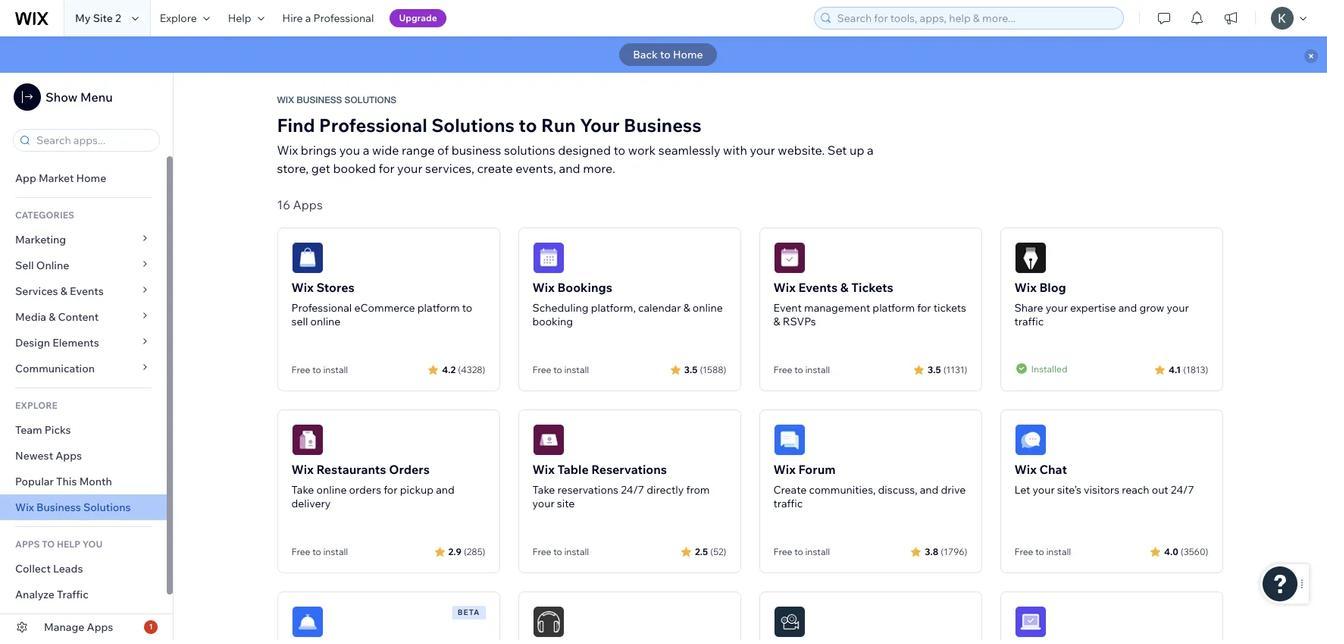 Task type: vqa. For each thing, say whether or not it's contained in the screenshot.


Task type: locate. For each thing, give the bounding box(es) containing it.
platform inside wix stores professional ecommerce platform to sell online
[[418, 301, 460, 315]]

work
[[628, 143, 656, 158]]

take inside the "wix restaurants orders take online orders for pickup and delivery"
[[292, 483, 314, 497]]

wix for expertise
[[1015, 280, 1037, 295]]

media & content link
[[0, 304, 167, 330]]

your left site
[[533, 497, 555, 510]]

install down site
[[565, 546, 590, 557]]

1 horizontal spatial platform
[[873, 301, 915, 315]]

wix down wix restaurants orders logo
[[292, 462, 314, 477]]

professional for a
[[314, 11, 374, 25]]

wix business solutions down this at the bottom
[[15, 501, 131, 514]]

platform inside wix events & tickets event management platform for tickets & rsvps
[[873, 301, 915, 315]]

solutions up business
[[432, 114, 515, 137]]

platform right ecommerce
[[418, 301, 460, 315]]

0 horizontal spatial 3.5
[[685, 364, 698, 375]]

2 horizontal spatial business
[[624, 114, 702, 137]]

wix inside wix table reservations take reservations 24/7 directly from your site
[[533, 462, 555, 477]]

0 vertical spatial wix business solutions
[[277, 95, 397, 105]]

3.5 (1131)
[[928, 364, 968, 375]]

to left "work"
[[614, 143, 626, 158]]

business inside "wix business solutions" link
[[36, 501, 81, 514]]

2 24/7 from the left
[[1172, 483, 1195, 497]]

popular this month
[[15, 475, 112, 488]]

install for orders
[[323, 546, 348, 557]]

for inside the "wix restaurants orders take online orders for pickup and delivery"
[[384, 483, 398, 497]]

2 vertical spatial business
[[36, 501, 81, 514]]

2 horizontal spatial apps
[[293, 197, 323, 212]]

0 horizontal spatial a
[[305, 11, 311, 25]]

popular this month link
[[0, 469, 167, 494]]

platform
[[418, 301, 460, 315], [873, 301, 915, 315]]

to
[[42, 538, 55, 550]]

2.5
[[696, 546, 709, 557]]

wix for calendar
[[533, 280, 555, 295]]

free to install down site
[[533, 546, 590, 557]]

2 vertical spatial apps
[[87, 620, 113, 634]]

with
[[724, 143, 748, 158]]

business up find
[[297, 95, 342, 105]]

your
[[750, 143, 776, 158], [397, 161, 423, 176], [1046, 301, 1069, 315], [1168, 301, 1190, 315], [1033, 483, 1055, 497], [533, 497, 555, 510]]

& right calendar
[[684, 301, 691, 315]]

wix inside wix chat let your site's visitors reach out 24/7
[[1015, 462, 1037, 477]]

market
[[39, 171, 74, 185]]

to
[[661, 48, 671, 61], [519, 114, 537, 137], [614, 143, 626, 158], [462, 301, 473, 315], [313, 364, 321, 375], [554, 364, 563, 375], [795, 364, 804, 375], [313, 546, 321, 557], [554, 546, 563, 557], [795, 546, 804, 557], [1036, 546, 1045, 557]]

and
[[559, 161, 581, 176], [1119, 301, 1138, 315], [436, 483, 455, 497], [920, 483, 939, 497]]

solutions up wide
[[345, 95, 397, 105]]

free to install for let
[[1015, 546, 1072, 557]]

online inside wix stores professional ecommerce platform to sell online
[[311, 315, 341, 328]]

events inside sidebar element
[[70, 284, 104, 298]]

traffic down forum
[[774, 497, 803, 510]]

1 take from the left
[[292, 483, 314, 497]]

events up media & content link in the left of the page
[[70, 284, 104, 298]]

wix blog logo image
[[1015, 242, 1047, 274]]

0 horizontal spatial business
[[36, 501, 81, 514]]

to right back
[[661, 48, 671, 61]]

0 horizontal spatial home
[[76, 171, 106, 185]]

business up "work"
[[624, 114, 702, 137]]

free down delivery at bottom left
[[292, 546, 311, 557]]

3.8
[[925, 546, 939, 557]]

of
[[438, 143, 449, 158]]

0 horizontal spatial 24/7
[[621, 483, 645, 497]]

install down booking
[[565, 364, 590, 375]]

apps up this at the bottom
[[56, 449, 82, 463]]

1 vertical spatial for
[[918, 301, 932, 315]]

table
[[558, 462, 589, 477]]

free
[[292, 364, 311, 375], [533, 364, 552, 375], [774, 364, 793, 375], [292, 546, 311, 557], [533, 546, 552, 557], [774, 546, 793, 557], [1015, 546, 1034, 557]]

1 horizontal spatial traffic
[[1015, 315, 1045, 328]]

wix down popular
[[15, 501, 34, 514]]

apps right 16
[[293, 197, 323, 212]]

business
[[297, 95, 342, 105], [624, 114, 702, 137], [36, 501, 81, 514]]

wix online programs logo image
[[1015, 606, 1047, 638]]

2 vertical spatial for
[[384, 483, 398, 497]]

0 horizontal spatial events
[[70, 284, 104, 298]]

wix up create
[[774, 462, 796, 477]]

& right media
[[49, 310, 56, 324]]

tickets
[[934, 301, 967, 315]]

0 horizontal spatial platform
[[418, 301, 460, 315]]

wix
[[277, 95, 294, 105], [277, 143, 298, 158], [292, 280, 314, 295], [533, 280, 555, 295], [774, 280, 796, 295], [1015, 280, 1037, 295], [292, 462, 314, 477], [533, 462, 555, 477], [774, 462, 796, 477], [1015, 462, 1037, 477], [15, 501, 34, 514]]

1 24/7 from the left
[[621, 483, 645, 497]]

wix hotels logo image
[[292, 606, 323, 638]]

my site 2
[[75, 11, 121, 25]]

app
[[15, 171, 36, 185]]

home inside "button"
[[673, 48, 704, 61]]

event
[[774, 301, 802, 315]]

for down wide
[[379, 161, 395, 176]]

share
[[1015, 301, 1044, 315]]

free for wix stores
[[292, 364, 311, 375]]

0 vertical spatial professional
[[314, 11, 374, 25]]

and right pickup
[[436, 483, 455, 497]]

restaurants
[[317, 462, 386, 477]]

professional down the 'stores'
[[292, 301, 352, 315]]

to up wix online programs logo on the right
[[1036, 546, 1045, 557]]

wix down wix stores logo
[[292, 280, 314, 295]]

business down popular this month on the bottom left of page
[[36, 501, 81, 514]]

newest apps
[[15, 449, 82, 463]]

wix up event
[[774, 280, 796, 295]]

online down restaurants
[[317, 483, 347, 497]]

2 vertical spatial solutions
[[83, 501, 131, 514]]

collect
[[15, 562, 51, 576]]

create
[[774, 483, 807, 497]]

1 vertical spatial home
[[76, 171, 106, 185]]

and left grow
[[1119, 301, 1138, 315]]

popular
[[15, 475, 54, 488]]

free down let
[[1015, 546, 1034, 557]]

3.5 for tickets
[[928, 364, 942, 375]]

professional inside wix stores professional ecommerce platform to sell online
[[292, 301, 352, 315]]

find
[[277, 114, 315, 137]]

(1131)
[[944, 364, 968, 375]]

wix up scheduling
[[533, 280, 555, 295]]

installed
[[1032, 363, 1068, 374]]

up
[[850, 143, 865, 158]]

1 vertical spatial business
[[624, 114, 702, 137]]

0 horizontal spatial apps
[[56, 449, 82, 463]]

sell
[[15, 259, 34, 272]]

1 platform from the left
[[418, 301, 460, 315]]

free down sell
[[292, 364, 311, 375]]

wix up share
[[1015, 280, 1037, 295]]

install down communities,
[[806, 546, 831, 557]]

and down 'designed'
[[559, 161, 581, 176]]

0 horizontal spatial traffic
[[774, 497, 803, 510]]

free down booking
[[533, 364, 552, 375]]

create
[[477, 161, 513, 176]]

0 vertical spatial apps
[[293, 197, 323, 212]]

for right orders
[[384, 483, 398, 497]]

free to install for create
[[774, 546, 831, 557]]

get
[[312, 161, 331, 176]]

visitors
[[1085, 483, 1120, 497]]

1 horizontal spatial take
[[533, 483, 555, 497]]

2 vertical spatial professional
[[292, 301, 352, 315]]

apps right manage
[[87, 620, 113, 634]]

your right let
[[1033, 483, 1055, 497]]

0 vertical spatial solutions
[[345, 95, 397, 105]]

free to install down rsvps
[[774, 364, 831, 375]]

set
[[828, 143, 847, 158]]

take left site
[[533, 483, 555, 497]]

apps to help you
[[15, 538, 103, 550]]

0 horizontal spatial take
[[292, 483, 314, 497]]

wix events & tickets logo image
[[774, 242, 806, 274]]

picks
[[45, 423, 71, 437]]

a right up
[[868, 143, 874, 158]]

1 vertical spatial solutions
[[432, 114, 515, 137]]

newest
[[15, 449, 53, 463]]

wix inside wix forum create communities, discuss, and drive traffic
[[774, 462, 796, 477]]

wix up store,
[[277, 143, 298, 158]]

beta
[[458, 607, 480, 617]]

free to install
[[292, 364, 348, 375], [533, 364, 590, 375], [774, 364, 831, 375], [292, 546, 348, 557], [533, 546, 590, 557], [774, 546, 831, 557], [1015, 546, 1072, 557]]

online right sell
[[311, 315, 341, 328]]

calendar
[[639, 301, 681, 315]]

explore
[[160, 11, 197, 25]]

free down rsvps
[[774, 364, 793, 375]]

chat
[[1040, 462, 1068, 477]]

1 vertical spatial wix business solutions
[[15, 501, 131, 514]]

wix brings you a wide range of business solutions designed to work seamlessly with your website. set up a store, get booked for your services, create events, and more.
[[277, 143, 874, 176]]

analyze traffic
[[15, 588, 89, 601]]

wix inside wix blog share your expertise and grow your traffic
[[1015, 280, 1037, 295]]

marketing
[[15, 233, 66, 246]]

wix for reservations
[[533, 462, 555, 477]]

platform down tickets in the top right of the page
[[873, 301, 915, 315]]

take down wix restaurants orders logo
[[292, 483, 314, 497]]

wix for discuss,
[[774, 462, 796, 477]]

1 horizontal spatial business
[[297, 95, 342, 105]]

4.1
[[1169, 364, 1182, 375]]

1 3.5 from the left
[[685, 364, 698, 375]]

0 vertical spatial home
[[673, 48, 704, 61]]

wix business solutions up find
[[277, 95, 397, 105]]

24/7 right out
[[1172, 483, 1195, 497]]

bookings
[[558, 280, 613, 295]]

to down create
[[795, 546, 804, 557]]

site's
[[1058, 483, 1082, 497]]

install up wix restaurants orders logo
[[323, 364, 348, 375]]

2 take from the left
[[533, 483, 555, 497]]

analyze
[[15, 588, 55, 601]]

to up solutions
[[519, 114, 537, 137]]

2 3.5 from the left
[[928, 364, 942, 375]]

install for professional
[[323, 364, 348, 375]]

out
[[1153, 483, 1169, 497]]

professional up wide
[[319, 114, 428, 137]]

traffic inside wix blog share your expertise and grow your traffic
[[1015, 315, 1045, 328]]

a right hire on the top left of page
[[305, 11, 311, 25]]

home right market
[[76, 171, 106, 185]]

install down rsvps
[[806, 364, 831, 375]]

install down delivery at bottom left
[[323, 546, 348, 557]]

0 vertical spatial traffic
[[1015, 315, 1045, 328]]

3.5 (1588)
[[685, 364, 727, 375]]

1 horizontal spatial apps
[[87, 620, 113, 634]]

online right calendar
[[693, 301, 723, 315]]

free to install down create
[[774, 546, 831, 557]]

wix inside wix events & tickets event management platform for tickets & rsvps
[[774, 280, 796, 295]]

free right (285)
[[533, 546, 552, 557]]

1 horizontal spatial home
[[673, 48, 704, 61]]

1 vertical spatial traffic
[[774, 497, 803, 510]]

your inside wix chat let your site's visitors reach out 24/7
[[1033, 483, 1055, 497]]

solutions
[[504, 143, 556, 158]]

3.5 left (1131)
[[928, 364, 942, 375]]

2 platform from the left
[[873, 301, 915, 315]]

hire a professional link
[[273, 0, 383, 36]]

apps for newest apps
[[56, 449, 82, 463]]

solutions down month
[[83, 501, 131, 514]]

wix inside the "wix restaurants orders take online orders for pickup and delivery"
[[292, 462, 314, 477]]

services
[[15, 284, 58, 298]]

back to home
[[633, 48, 704, 61]]

install down site's
[[1047, 546, 1072, 557]]

1 horizontal spatial events
[[799, 280, 838, 295]]

(52)
[[711, 546, 727, 557]]

0 horizontal spatial wix business solutions
[[15, 501, 131, 514]]

1 horizontal spatial wix business solutions
[[277, 95, 397, 105]]

wix left table
[[533, 462, 555, 477]]

your right grow
[[1168, 301, 1190, 315]]

and inside wix forum create communities, discuss, and drive traffic
[[920, 483, 939, 497]]

24/7 down reservations
[[621, 483, 645, 497]]

scheduling
[[533, 301, 589, 315]]

show menu button
[[14, 83, 113, 111]]

1 horizontal spatial 3.5
[[928, 364, 942, 375]]

professional right hire on the top left of page
[[314, 11, 374, 25]]

wide
[[372, 143, 399, 158]]

and left drive
[[920, 483, 939, 497]]

0 vertical spatial business
[[297, 95, 342, 105]]

wix chat logo image
[[1015, 424, 1047, 456]]

solutions
[[345, 95, 397, 105], [432, 114, 515, 137], [83, 501, 131, 514]]

a right you on the left of the page
[[363, 143, 370, 158]]

to up 4.2 (4328)
[[462, 301, 473, 315]]

free to install for orders
[[292, 546, 348, 557]]

0 horizontal spatial solutions
[[83, 501, 131, 514]]

2
[[115, 11, 121, 25]]

for left the tickets
[[918, 301, 932, 315]]

wix business solutions
[[277, 95, 397, 105], [15, 501, 131, 514]]

take inside wix table reservations take reservations 24/7 directly from your site
[[533, 483, 555, 497]]

events up management
[[799, 280, 838, 295]]

Search for tools, apps, help & more... field
[[833, 8, 1119, 29]]

a
[[305, 11, 311, 25], [363, 143, 370, 158], [868, 143, 874, 158]]

free to install down sell
[[292, 364, 348, 375]]

wix forum create communities, discuss, and drive traffic
[[774, 462, 966, 510]]

sidebar element
[[0, 73, 174, 640]]

1 vertical spatial professional
[[319, 114, 428, 137]]

install for scheduling
[[565, 364, 590, 375]]

upgrade button
[[390, 9, 446, 27]]

online inside wix bookings scheduling platform, calendar & online booking
[[693, 301, 723, 315]]

home right back
[[673, 48, 704, 61]]

manage apps
[[44, 620, 113, 634]]

1 vertical spatial apps
[[56, 449, 82, 463]]

month
[[79, 475, 112, 488]]

tickets
[[852, 280, 894, 295]]

collect leads
[[15, 562, 83, 576]]

wix video logo image
[[774, 606, 806, 638]]

traffic down 'blog'
[[1015, 315, 1045, 328]]

free to install down let
[[1015, 546, 1072, 557]]

wix inside wix bookings scheduling platform, calendar & online booking
[[533, 280, 555, 295]]

free down create
[[774, 546, 793, 557]]

free to install down booking
[[533, 364, 590, 375]]

1 horizontal spatial 24/7
[[1172, 483, 1195, 497]]

2 horizontal spatial a
[[868, 143, 874, 158]]

help
[[228, 11, 251, 25]]

wix inside wix brings you a wide range of business solutions designed to work seamlessly with your website. set up a store, get booked for your services, create events, and more.
[[277, 143, 298, 158]]

home inside sidebar element
[[76, 171, 106, 185]]

wix up let
[[1015, 462, 1037, 477]]

0 vertical spatial for
[[379, 161, 395, 176]]

3.5 left (1588)
[[685, 364, 698, 375]]

apps
[[293, 197, 323, 212], [56, 449, 82, 463], [87, 620, 113, 634]]

wix inside wix stores professional ecommerce platform to sell online
[[292, 280, 314, 295]]

free to install down delivery at bottom left
[[292, 546, 348, 557]]

install for reservations
[[565, 546, 590, 557]]

expertise
[[1071, 301, 1117, 315]]

leads
[[53, 562, 83, 576]]



Task type: describe. For each thing, give the bounding box(es) containing it.
services,
[[425, 161, 475, 176]]

team picks
[[15, 423, 71, 437]]

services & events
[[15, 284, 104, 298]]

wix blog share your expertise and grow your traffic
[[1015, 280, 1190, 328]]

& up media & content
[[60, 284, 67, 298]]

wix table reservations logo image
[[533, 424, 565, 456]]

wix up find
[[277, 95, 294, 105]]

menu
[[80, 89, 113, 105]]

free for wix bookings
[[533, 364, 552, 375]]

help
[[57, 538, 80, 550]]

management
[[805, 301, 871, 315]]

delivery
[[292, 497, 331, 510]]

explore
[[15, 400, 58, 411]]

& up management
[[841, 280, 849, 295]]

design elements
[[15, 336, 99, 350]]

wix for event
[[774, 280, 796, 295]]

2 horizontal spatial solutions
[[432, 114, 515, 137]]

and inside wix brings you a wide range of business solutions designed to work seamlessly with your website. set up a store, get booked for your services, create events, and more.
[[559, 161, 581, 176]]

1 horizontal spatial a
[[363, 143, 370, 158]]

free to install for &
[[774, 364, 831, 375]]

home for back to home
[[673, 48, 704, 61]]

your inside wix table reservations take reservations 24/7 directly from your site
[[533, 497, 555, 510]]

wix bookings scheduling platform, calendar & online booking
[[533, 280, 723, 328]]

to inside wix stores professional ecommerce platform to sell online
[[462, 301, 473, 315]]

this
[[56, 475, 77, 488]]

3.5 for platform,
[[685, 364, 698, 375]]

you
[[340, 143, 360, 158]]

app market home
[[15, 171, 106, 185]]

wix chat let your site's visitors reach out 24/7
[[1015, 462, 1195, 497]]

you
[[82, 538, 103, 550]]

your down range
[[397, 161, 423, 176]]

install for create
[[806, 546, 831, 557]]

sell online link
[[0, 253, 167, 278]]

& inside wix bookings scheduling platform, calendar & online booking
[[684, 301, 691, 315]]

(1813)
[[1184, 364, 1209, 375]]

and inside wix blog share your expertise and grow your traffic
[[1119, 301, 1138, 315]]

24/7 inside wix table reservations take reservations 24/7 directly from your site
[[621, 483, 645, 497]]

free to install for scheduling
[[533, 364, 590, 375]]

free for wix table reservations
[[533, 546, 552, 557]]

ecommerce
[[355, 301, 415, 315]]

Search apps... field
[[32, 130, 155, 151]]

find professional solutions to run your business
[[277, 114, 702, 137]]

my
[[75, 11, 91, 25]]

home for app market home
[[76, 171, 106, 185]]

rsvps
[[783, 315, 817, 328]]

to down rsvps
[[795, 364, 804, 375]]

apps for manage apps
[[87, 620, 113, 634]]

take for wix table reservations
[[533, 483, 555, 497]]

apps for 16 apps
[[293, 197, 323, 212]]

help button
[[219, 0, 273, 36]]

show
[[46, 89, 78, 105]]

to inside back to home "button"
[[661, 48, 671, 61]]

to inside wix brings you a wide range of business solutions designed to work seamlessly with your website. set up a store, get booked for your services, create events, and more.
[[614, 143, 626, 158]]

design
[[15, 336, 50, 350]]

online
[[36, 259, 69, 272]]

for inside wix events & tickets event management platform for tickets & rsvps
[[918, 301, 932, 315]]

wix restaurants orders logo image
[[292, 424, 323, 456]]

take for wix restaurants orders
[[292, 483, 314, 497]]

free for wix forum
[[774, 546, 793, 557]]

free for wix events & tickets
[[774, 364, 793, 375]]

wix for site's
[[1015, 462, 1037, 477]]

drive
[[942, 483, 966, 497]]

wix for online
[[292, 462, 314, 477]]

show menu
[[46, 89, 113, 105]]

back to home alert
[[0, 36, 1328, 73]]

wix for platform
[[292, 280, 314, 295]]

wix business solutions link
[[0, 494, 167, 520]]

reach
[[1123, 483, 1150, 497]]

to down delivery at bottom left
[[313, 546, 321, 557]]

wix music logo image
[[533, 606, 565, 638]]

2.5 (52)
[[696, 546, 727, 557]]

free to install for professional
[[292, 364, 348, 375]]

traffic
[[57, 588, 89, 601]]

4.0
[[1165, 546, 1179, 557]]

to down site
[[554, 546, 563, 557]]

from
[[687, 483, 710, 497]]

wix business solutions inside "wix business solutions" link
[[15, 501, 131, 514]]

events inside wix events & tickets event management platform for tickets & rsvps
[[799, 280, 838, 295]]

free for wix restaurants orders
[[292, 546, 311, 557]]

collect leads link
[[0, 556, 167, 582]]

wix table reservations take reservations 24/7 directly from your site
[[533, 462, 710, 510]]

install for &
[[806, 364, 831, 375]]

wix bookings logo image
[[533, 242, 565, 274]]

site
[[557, 497, 575, 510]]

sell online
[[15, 259, 69, 272]]

communities,
[[810, 483, 876, 497]]

team
[[15, 423, 42, 437]]

(3560)
[[1181, 546, 1209, 557]]

communication
[[15, 362, 97, 375]]

services & events link
[[0, 278, 167, 304]]

orders
[[349, 483, 381, 497]]

wix for wide
[[277, 143, 298, 158]]

install for let
[[1047, 546, 1072, 557]]

wix inside sidebar element
[[15, 501, 34, 514]]

communication link
[[0, 356, 167, 381]]

online inside the "wix restaurants orders take online orders for pickup and delivery"
[[317, 483, 347, 497]]

wix stores logo image
[[292, 242, 323, 274]]

back
[[633, 48, 658, 61]]

to up wix restaurants orders logo
[[313, 364, 321, 375]]

manage
[[44, 620, 85, 634]]

& left rsvps
[[774, 315, 781, 328]]

booking
[[533, 315, 573, 328]]

2.9 (285)
[[449, 546, 486, 557]]

to down booking
[[554, 364, 563, 375]]

designed
[[558, 143, 611, 158]]

free for wix chat
[[1015, 546, 1034, 557]]

blog
[[1040, 280, 1067, 295]]

24/7 inside wix chat let your site's visitors reach out 24/7
[[1172, 483, 1195, 497]]

platform,
[[591, 301, 636, 315]]

hire a professional
[[283, 11, 374, 25]]

events,
[[516, 161, 557, 176]]

let
[[1015, 483, 1031, 497]]

your down 'blog'
[[1046, 301, 1069, 315]]

reservations
[[592, 462, 667, 477]]

professional for stores
[[292, 301, 352, 315]]

upgrade
[[399, 12, 437, 24]]

media & content
[[15, 310, 99, 324]]

marketing link
[[0, 227, 167, 253]]

(1588)
[[700, 364, 727, 375]]

stores
[[317, 280, 355, 295]]

free to install for reservations
[[533, 546, 590, 557]]

and inside the "wix restaurants orders take online orders for pickup and delivery"
[[436, 483, 455, 497]]

seamlessly
[[659, 143, 721, 158]]

16 apps
[[277, 197, 323, 212]]

more.
[[583, 161, 616, 176]]

solutions inside sidebar element
[[83, 501, 131, 514]]

traffic inside wix forum create communities, discuss, and drive traffic
[[774, 497, 803, 510]]

for inside wix brings you a wide range of business solutions designed to work seamlessly with your website. set up a store, get booked for your services, create events, and more.
[[379, 161, 395, 176]]

newest apps link
[[0, 443, 167, 469]]

your right with
[[750, 143, 776, 158]]

wix forum logo image
[[774, 424, 806, 456]]

forum
[[799, 462, 836, 477]]

analyze traffic link
[[0, 582, 167, 607]]

1 horizontal spatial solutions
[[345, 95, 397, 105]]

(1796)
[[941, 546, 968, 557]]



